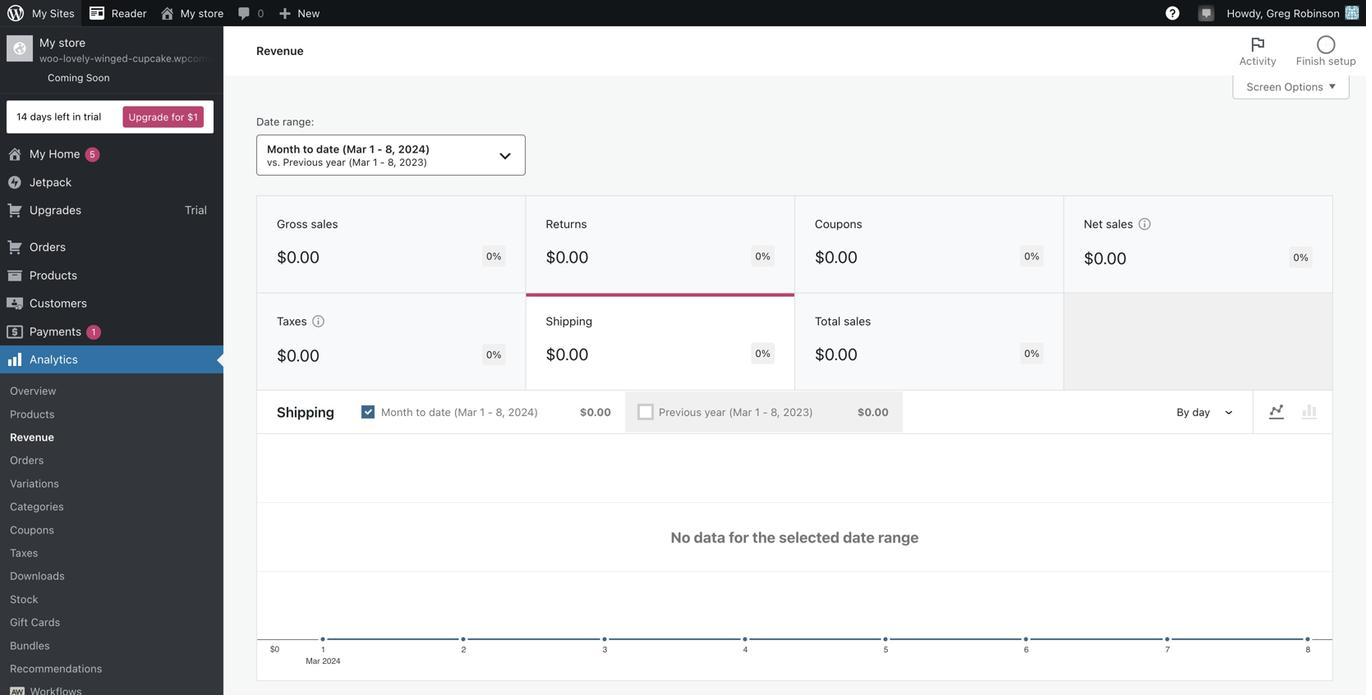 Task type: vqa. For each thing, say whether or not it's contained in the screenshot.
deprecated.
no



Task type: describe. For each thing, give the bounding box(es) containing it.
activity
[[1240, 55, 1277, 67]]

home
[[49, 147, 80, 161]]

gift cards
[[10, 617, 60, 629]]

14 days left in trial
[[16, 111, 101, 123]]

trial
[[84, 111, 101, 123]]

in
[[73, 111, 81, 123]]

automatewoo element
[[10, 688, 25, 696]]

screen
[[1247, 80, 1282, 93]]

total
[[815, 315, 841, 328]]

bundles
[[10, 640, 50, 652]]

store for my store
[[198, 7, 224, 19]]

toolbar navigation
[[0, 0, 1366, 30]]

sales for gross sales
[[311, 217, 338, 231]]

screen options button
[[1233, 75, 1350, 99]]

main menu navigation
[[0, 26, 264, 696]]

recommendations link
[[0, 658, 223, 681]]

0% for returns
[[755, 251, 771, 262]]

my for my store
[[180, 7, 195, 19]]

coupons link
[[0, 519, 223, 542]]

tab list containing activity
[[1230, 26, 1366, 76]]

bundles link
[[0, 634, 223, 658]]

5
[[89, 149, 95, 160]]

year inside month to date (mar 1 - 8, 2024) vs. previous year (mar 1 - 8, 2023)
[[326, 156, 346, 168]]

1 vertical spatial previous
[[659, 406, 702, 419]]

date for month to date (mar 1 - 8, 2024)
[[429, 406, 451, 419]]

trial
[[185, 203, 207, 217]]

14
[[16, 111, 27, 123]]

days
[[30, 111, 52, 123]]

my store link
[[153, 0, 230, 26]]

gift
[[10, 617, 28, 629]]

upgrade for $1
[[129, 111, 198, 123]]

gross sales
[[277, 217, 338, 231]]

categories
[[10, 501, 64, 513]]

none checkbox containing previous year (mar 1 - 8, 2023)
[[625, 392, 903, 433]]

greg
[[1267, 7, 1291, 19]]

stock link
[[0, 588, 223, 611]]

reader
[[112, 7, 147, 19]]

net sales
[[1084, 217, 1133, 231]]

reader link
[[81, 0, 153, 26]]

2 products link from the top
[[0, 403, 223, 426]]

date range :
[[256, 115, 314, 128]]

previous inside month to date (mar 1 - 8, 2024) vs. previous year (mar 1 - 8, 2023)
[[283, 156, 323, 168]]

finish
[[1296, 55, 1325, 67]]

returns
[[546, 217, 587, 231]]

performance indicators menu
[[256, 196, 1333, 391]]

month to date (mar 1 - 8, 2024)
[[381, 406, 538, 419]]

my for my store woo-lovely-winged-cupcake.wpcomstaging.com coming soon
[[39, 36, 55, 49]]

:
[[311, 115, 314, 128]]

analytics link
[[0, 346, 223, 374]]

notification image
[[1200, 6, 1213, 19]]

total sales
[[815, 315, 871, 328]]

1 vertical spatial products
[[10, 408, 55, 421]]

customers
[[30, 297, 87, 310]]

soon
[[86, 72, 110, 83]]

jetpack
[[30, 175, 72, 189]]

payments
[[30, 325, 81, 338]]

coming
[[48, 72, 83, 83]]

my store
[[180, 7, 224, 19]]

1 inside option
[[480, 406, 485, 419]]

date
[[256, 115, 280, 128]]

revenue link
[[0, 426, 223, 449]]

screen options
[[1247, 80, 1324, 93]]

activity button
[[1230, 26, 1286, 76]]

new
[[298, 7, 320, 19]]

left
[[55, 111, 70, 123]]

overview
[[10, 385, 56, 397]]

2024) for month to date (mar 1 - 8, 2024) vs. previous year (mar 1 - 8, 2023)
[[398, 143, 430, 155]]

my sites link
[[0, 0, 81, 26]]

taxes link
[[0, 542, 223, 565]]

taxes inside performance indicators menu
[[277, 315, 307, 328]]

variations link
[[0, 472, 223, 496]]

1 horizontal spatial year
[[705, 406, 726, 419]]

date for month to date (mar 1 - 8, 2024) vs. previous year (mar 1 - 8, 2023)
[[316, 143, 339, 155]]



Task type: locate. For each thing, give the bounding box(es) containing it.
upgrade
[[129, 111, 169, 123]]

2024)
[[398, 143, 430, 155], [508, 406, 538, 419]]

orders link up customers link
[[0, 233, 223, 262]]

to
[[303, 143, 313, 155], [416, 406, 426, 419]]

line chart image
[[1267, 403, 1287, 422]]

1 orders link from the top
[[0, 233, 223, 262]]

orders link
[[0, 233, 223, 262], [0, 449, 223, 472]]

0 vertical spatial products link
[[0, 262, 223, 290]]

$0.00
[[277, 247, 320, 267], [546, 247, 589, 267], [815, 247, 858, 267], [1084, 249, 1127, 268], [546, 345, 589, 364], [815, 345, 858, 364], [277, 346, 320, 365], [580, 406, 611, 419], [858, 406, 889, 419]]

taxes inside 'main menu' navigation
[[10, 547, 38, 560]]

bar chart image
[[1300, 403, 1319, 422]]

none checkbox containing month to date (mar 1 - 8, 2024)
[[348, 392, 625, 433]]

upgrades
[[30, 203, 81, 217]]

my left sites
[[32, 7, 47, 19]]

to for month to date (mar 1 - 8, 2024) vs. previous year (mar 1 - 8, 2023)
[[303, 143, 313, 155]]

overview link
[[0, 380, 223, 403]]

0 vertical spatial year
[[326, 156, 346, 168]]

- inside option
[[488, 406, 493, 419]]

0 horizontal spatial revenue
[[10, 431, 54, 444]]

0 horizontal spatial store
[[59, 36, 86, 49]]

options
[[1285, 80, 1324, 93]]

my sites
[[32, 7, 75, 19]]

upgrade for $1 button
[[123, 106, 204, 128]]

gross
[[277, 217, 308, 231]]

2024) for month to date (mar 1 - 8, 2024)
[[508, 406, 538, 419]]

0 vertical spatial month
[[267, 143, 300, 155]]

orders link up categories link
[[0, 449, 223, 472]]

year
[[326, 156, 346, 168], [705, 406, 726, 419]]

0 link
[[230, 0, 271, 26]]

coupons
[[815, 217, 862, 231], [10, 524, 54, 536]]

shipping inside performance indicators menu
[[546, 315, 592, 328]]

to inside month to date (mar 1 - 8, 2024) vs. previous year (mar 1 - 8, 2023)
[[303, 143, 313, 155]]

date inside month to date (mar 1 - 8, 2024) vs. previous year (mar 1 - 8, 2023)
[[316, 143, 339, 155]]

1 horizontal spatial shipping
[[546, 315, 592, 328]]

1 horizontal spatial store
[[198, 7, 224, 19]]

0% for coupons
[[1024, 251, 1040, 262]]

store inside my store woo-lovely-winged-cupcake.wpcomstaging.com coming soon
[[59, 36, 86, 49]]

0 vertical spatial shipping
[[546, 315, 592, 328]]

sales
[[311, 217, 338, 231], [1106, 217, 1133, 231], [844, 315, 871, 328]]

payments 1
[[30, 325, 96, 338]]

menu bar
[[1254, 398, 1333, 427]]

sales for net sales
[[1106, 217, 1133, 231]]

orders
[[30, 240, 66, 254], [10, 455, 44, 467]]

1 horizontal spatial month
[[381, 406, 413, 419]]

0 horizontal spatial coupons
[[10, 524, 54, 536]]

0%
[[486, 251, 502, 262], [755, 251, 771, 262], [1024, 251, 1040, 262], [1293, 252, 1309, 263], [755, 348, 771, 360], [1024, 348, 1040, 360], [486, 349, 502, 361]]

my left home at the top left of page
[[30, 147, 46, 161]]

$1
[[187, 111, 198, 123]]

new link
[[271, 0, 326, 26]]

0% for gross sales
[[486, 251, 502, 262]]

1 vertical spatial date
[[429, 406, 451, 419]]

woo-
[[39, 53, 63, 64]]

1 horizontal spatial date
[[429, 406, 451, 419]]

1
[[369, 143, 375, 155], [373, 156, 377, 168], [91, 327, 96, 337], [480, 406, 485, 419], [755, 406, 760, 419]]

None checkbox
[[625, 392, 903, 433]]

2023) inside month to date (mar 1 - 8, 2024) vs. previous year (mar 1 - 8, 2023)
[[399, 156, 427, 168]]

-
[[377, 143, 382, 155], [380, 156, 385, 168], [488, 406, 493, 419], [763, 406, 768, 419]]

0 horizontal spatial to
[[303, 143, 313, 155]]

None checkbox
[[348, 392, 625, 433]]

2023)
[[399, 156, 427, 168], [783, 406, 813, 419]]

0 horizontal spatial date
[[316, 143, 339, 155]]

stock
[[10, 594, 38, 606]]

1 products link from the top
[[0, 262, 223, 290]]

products link down the analytics link
[[0, 403, 223, 426]]

cupcake.wpcomstaging.com
[[133, 53, 264, 64]]

setup
[[1328, 55, 1356, 67]]

store
[[198, 7, 224, 19], [59, 36, 86, 49]]

shipping
[[546, 315, 592, 328], [277, 404, 334, 421]]

0 vertical spatial revenue
[[256, 44, 304, 57]]

howdy, greg robinson
[[1227, 7, 1340, 19]]

to for month to date (mar 1 - 8, 2024)
[[416, 406, 426, 419]]

0 vertical spatial 2023)
[[399, 156, 427, 168]]

0 vertical spatial previous
[[283, 156, 323, 168]]

my inside my store woo-lovely-winged-cupcake.wpcomstaging.com coming soon
[[39, 36, 55, 49]]

revenue inside 'main menu' navigation
[[10, 431, 54, 444]]

1 horizontal spatial coupons
[[815, 217, 862, 231]]

net
[[1084, 217, 1103, 231]]

1 horizontal spatial 2024)
[[508, 406, 538, 419]]

2024) inside month to date (mar 1 - 8, 2024) vs. previous year (mar 1 - 8, 2023)
[[398, 143, 430, 155]]

my inside my store link
[[180, 7, 195, 19]]

1 vertical spatial products link
[[0, 403, 223, 426]]

0% for shipping
[[755, 348, 771, 360]]

previous year (mar 1 - 8, 2023)
[[659, 406, 813, 419]]

sales for total sales
[[844, 315, 871, 328]]

customers link
[[0, 290, 223, 318]]

store up lovely-
[[59, 36, 86, 49]]

cards
[[31, 617, 60, 629]]

products down overview
[[10, 408, 55, 421]]

variations
[[10, 478, 59, 490]]

2 orders link from the top
[[0, 449, 223, 472]]

sales right gross
[[311, 217, 338, 231]]

howdy,
[[1227, 7, 1264, 19]]

0 vertical spatial products
[[30, 269, 77, 282]]

1 horizontal spatial to
[[416, 406, 426, 419]]

categories link
[[0, 496, 223, 519]]

1 vertical spatial month
[[381, 406, 413, 419]]

my for my sites
[[32, 7, 47, 19]]

0 horizontal spatial shipping
[[277, 404, 334, 421]]

1 vertical spatial year
[[705, 406, 726, 419]]

jetpack link
[[0, 168, 223, 196]]

products up customers
[[30, 269, 77, 282]]

sites
[[50, 7, 75, 19]]

0 horizontal spatial taxes
[[10, 547, 38, 560]]

store inside toolbar navigation
[[198, 7, 224, 19]]

1 vertical spatial taxes
[[10, 547, 38, 560]]

range
[[283, 115, 311, 128]]

for
[[172, 111, 184, 123]]

vs.
[[267, 156, 280, 168]]

0 horizontal spatial sales
[[311, 217, 338, 231]]

sales right net on the top of page
[[1106, 217, 1133, 231]]

store left 0 link
[[198, 7, 224, 19]]

month
[[267, 143, 300, 155], [381, 406, 413, 419]]

1 inside payments 1
[[91, 327, 96, 337]]

(mar
[[342, 143, 367, 155], [349, 156, 370, 168], [454, 406, 477, 419], [729, 406, 752, 419]]

0 vertical spatial coupons
[[815, 217, 862, 231]]

0 vertical spatial store
[[198, 7, 224, 19]]

orders down upgrades
[[30, 240, 66, 254]]

taxes
[[277, 315, 307, 328], [10, 547, 38, 560]]

0 horizontal spatial month
[[267, 143, 300, 155]]

my up woo-
[[39, 36, 55, 49]]

1 vertical spatial coupons
[[10, 524, 54, 536]]

0 vertical spatial orders link
[[0, 233, 223, 262]]

store for my store woo-lovely-winged-cupcake.wpcomstaging.com coming soon
[[59, 36, 86, 49]]

gift cards link
[[0, 611, 223, 634]]

0 horizontal spatial year
[[326, 156, 346, 168]]

coupons inside 'main menu' navigation
[[10, 524, 54, 536]]

downloads link
[[0, 565, 223, 588]]

date
[[316, 143, 339, 155], [429, 406, 451, 419]]

0 horizontal spatial 2023)
[[399, 156, 427, 168]]

0
[[257, 7, 264, 19]]

1 vertical spatial 2024)
[[508, 406, 538, 419]]

products link up customers
[[0, 262, 223, 290]]

0 vertical spatial taxes
[[277, 315, 307, 328]]

0 vertical spatial orders
[[30, 240, 66, 254]]

month for month to date (mar 1 - 8, 2024) vs. previous year (mar 1 - 8, 2023)
[[267, 143, 300, 155]]

sales right the "total" on the right top
[[844, 315, 871, 328]]

orders up variations
[[10, 455, 44, 467]]

0 horizontal spatial previous
[[283, 156, 323, 168]]

8,
[[385, 143, 395, 155], [388, 156, 397, 168], [496, 406, 505, 419], [771, 406, 780, 419]]

1 horizontal spatial 2023)
[[783, 406, 813, 419]]

robinson
[[1294, 7, 1340, 19]]

1 horizontal spatial previous
[[659, 406, 702, 419]]

2 horizontal spatial sales
[[1106, 217, 1133, 231]]

my for my home 5
[[30, 147, 46, 161]]

recommendations
[[10, 663, 102, 675]]

finish setup
[[1296, 55, 1356, 67]]

analytics
[[30, 353, 78, 366]]

coupons inside performance indicators menu
[[815, 217, 862, 231]]

1 vertical spatial shipping
[[277, 404, 334, 421]]

1 vertical spatial orders link
[[0, 449, 223, 472]]

my inside my sites link
[[32, 7, 47, 19]]

month to date (mar 1 - 8, 2024) vs. previous year (mar 1 - 8, 2023)
[[267, 143, 430, 168]]

month inside month to date (mar 1 - 8, 2024) vs. previous year (mar 1 - 8, 2023)
[[267, 143, 300, 155]]

1 horizontal spatial taxes
[[277, 315, 307, 328]]

month for month to date (mar 1 - 8, 2024)
[[381, 406, 413, 419]]

previous
[[283, 156, 323, 168], [659, 406, 702, 419]]

0 horizontal spatial 2024)
[[398, 143, 430, 155]]

my store woo-lovely-winged-cupcake.wpcomstaging.com coming soon
[[39, 36, 264, 83]]

my home 5
[[30, 147, 95, 161]]

1 horizontal spatial revenue
[[256, 44, 304, 57]]

lovely-
[[63, 53, 94, 64]]

downloads
[[10, 570, 65, 583]]

my up the cupcake.wpcomstaging.com
[[180, 7, 195, 19]]

0 vertical spatial to
[[303, 143, 313, 155]]

1 vertical spatial revenue
[[10, 431, 54, 444]]

revenue down overview
[[10, 431, 54, 444]]

1 horizontal spatial sales
[[844, 315, 871, 328]]

0% for total sales
[[1024, 348, 1040, 360]]

0 vertical spatial date
[[316, 143, 339, 155]]

1 vertical spatial orders
[[10, 455, 44, 467]]

0 vertical spatial 2024)
[[398, 143, 430, 155]]

winged-
[[94, 53, 133, 64]]

finish setup button
[[1286, 26, 1366, 76]]

revenue
[[256, 44, 304, 57], [10, 431, 54, 444]]

1 vertical spatial 2023)
[[783, 406, 813, 419]]

1 vertical spatial to
[[416, 406, 426, 419]]

tab list
[[1230, 26, 1366, 76]]

1 vertical spatial store
[[59, 36, 86, 49]]

revenue down the new link at left top
[[256, 44, 304, 57]]



